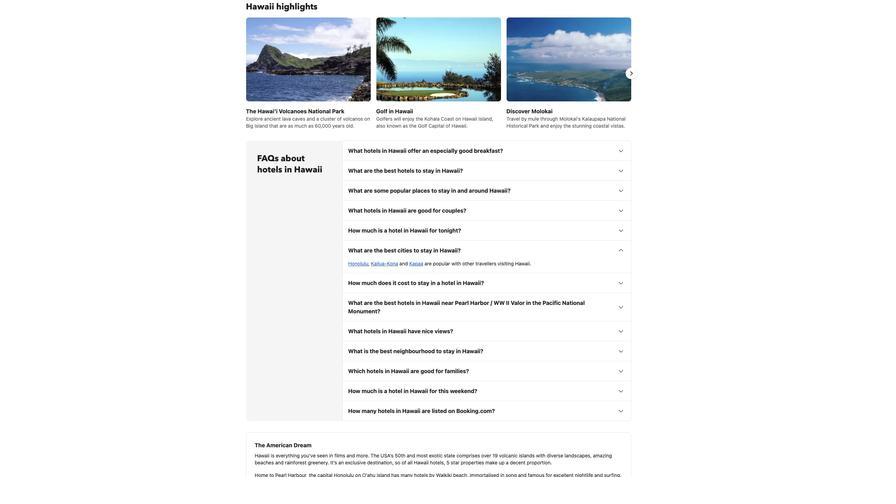 Task type: vqa. For each thing, say whether or not it's contained in the screenshot.
bottom adults
no



Task type: locate. For each thing, give the bounding box(es) containing it.
a inside hawaii is everything you've seen in films and more. the usa's 50th and most exotic state comprises over 19 volcanic islands with diverse landscapes, amazing beaches and rainforest greenery. it's an exclusive destination, so of all hawaii hotels, 5 star properties make up a decent proportion.
[[506, 460, 509, 466]]

much left does
[[362, 280, 377, 286]]

to right 'places'
[[431, 188, 437, 194]]

what are the best hotels to stay in hawaii?
[[348, 168, 463, 174]]

it's
[[330, 460, 337, 466]]

in right faqs
[[284, 164, 292, 176]]

0 horizontal spatial park
[[332, 108, 344, 114]]

golf down kohala
[[418, 123, 427, 129]]

kohala
[[424, 116, 440, 122]]

honolulu , kailua-kona and kapaa are popular with other travellers visiting hawaii.
[[348, 261, 531, 267]]

stay for places
[[438, 188, 450, 194]]

what for what hotels in hawaii offer an especially good breakfast?
[[348, 148, 363, 154]]

park down mule
[[529, 123, 539, 129]]

ww
[[494, 300, 505, 306]]

national inside the hawai'i volcanoes national park explore ancient lava caves and a cluster of volcanos on big island that are as much as 60,000 years old.
[[308, 108, 331, 114]]

what inside dropdown button
[[348, 148, 363, 154]]

stay down views?
[[443, 348, 455, 355]]

how down honolulu
[[348, 280, 360, 286]]

in inside golf in hawaii golfers will enjoy the kohala coast on hawaii island, also known as the golf capital of hawaii.
[[389, 108, 394, 114]]

1 vertical spatial popular
[[433, 261, 450, 267]]

hotels
[[364, 148, 381, 154], [257, 164, 282, 176], [398, 168, 414, 174], [364, 208, 381, 214], [398, 300, 414, 306], [364, 328, 381, 335], [367, 368, 383, 375], [378, 408, 395, 414]]

to right cities
[[414, 247, 419, 254]]

on inside the hawai'i volcanoes national park explore ancient lava caves and a cluster of volcanos on big island that are as much as 60,000 years old.
[[364, 116, 370, 122]]

caves
[[292, 116, 305, 122]]

2 horizontal spatial of
[[446, 123, 450, 129]]

the down molokai's
[[564, 123, 571, 129]]

a up what are the best cities to stay in hawaii?
[[384, 228, 387, 234]]

national up cluster
[[308, 108, 331, 114]]

golf
[[376, 108, 387, 114], [418, 123, 427, 129]]

how inside dropdown button
[[348, 228, 360, 234]]

with left other
[[452, 261, 461, 267]]

,
[[368, 261, 370, 267]]

a right up on the right bottom of page
[[506, 460, 509, 466]]

0 horizontal spatial hawaii.
[[452, 123, 468, 129]]

3 what from the top
[[348, 188, 363, 194]]

are
[[280, 123, 287, 129], [364, 168, 373, 174], [364, 188, 373, 194], [408, 208, 416, 214], [364, 247, 373, 254], [425, 261, 432, 267], [364, 300, 373, 306], [410, 368, 419, 375], [422, 408, 430, 414]]

best up 'some'
[[384, 168, 396, 174]]

films
[[334, 453, 345, 459]]

hawaii. down coast at top right
[[452, 123, 468, 129]]

is up which
[[364, 348, 368, 355]]

hawaii highlights
[[246, 1, 317, 13]]

2 what from the top
[[348, 168, 363, 174]]

enjoy
[[402, 116, 414, 122], [550, 123, 562, 129]]

in down "also"
[[382, 148, 387, 154]]

much for how much does it cost to stay in a hotel in hawaii?
[[362, 280, 377, 286]]

hotels inside faqs about hotels in hawaii
[[257, 164, 282, 176]]

golf in hawaii golfers will enjoy the kohala coast on hawaii island, also known as the golf capital of hawaii.
[[376, 108, 493, 129]]

accordion control element
[[342, 141, 631, 421]]

0 vertical spatial golf
[[376, 108, 387, 114]]

to down views?
[[436, 348, 442, 355]]

1 what from the top
[[348, 148, 363, 154]]

2 vertical spatial hotel
[[389, 388, 402, 395]]

0 vertical spatial an
[[422, 148, 429, 154]]

0 horizontal spatial popular
[[390, 188, 411, 194]]

an right 'offer'
[[422, 148, 429, 154]]

the hawai'i volcanoes national park image
[[246, 17, 371, 142]]

with inside accordion control element
[[452, 261, 461, 267]]

what for what are the best cities to stay in hawaii?
[[348, 247, 363, 254]]

cluster
[[320, 116, 336, 122]]

how up honolulu
[[348, 228, 360, 234]]

historical
[[506, 123, 528, 129]]

in down especially
[[436, 168, 440, 174]]

couples?
[[442, 208, 466, 214]]

hotel down which hotels in hawaii are good for families?
[[389, 388, 402, 395]]

0 vertical spatial good
[[459, 148, 473, 154]]

the up explore
[[246, 108, 256, 114]]

for left couples?
[[433, 208, 441, 214]]

1 vertical spatial an
[[338, 460, 344, 466]]

2 how from the top
[[348, 280, 360, 286]]

exclusive
[[345, 460, 366, 466]]

1 horizontal spatial as
[[308, 123, 313, 129]]

in up couples?
[[451, 188, 456, 194]]

0 vertical spatial hawaii.
[[452, 123, 468, 129]]

best for what is the best neighbourhood to stay in hawaii?
[[380, 348, 392, 355]]

2 vertical spatial the
[[371, 453, 379, 459]]

to
[[416, 168, 421, 174], [431, 188, 437, 194], [414, 247, 419, 254], [411, 280, 416, 286], [436, 348, 442, 355]]

discover molokai travel by mule through molokai's kalaupapa national historical park and enjoy the stunning coastal vistas.
[[506, 108, 626, 129]]

2 horizontal spatial as
[[403, 123, 408, 129]]

for inside 'how much is a hotel in hawaii for this weekend?' dropdown button
[[429, 388, 437, 395]]

stay for neighbourhood
[[443, 348, 455, 355]]

6 what from the top
[[348, 300, 363, 306]]

seen
[[317, 453, 328, 459]]

stay for hotels
[[423, 168, 434, 174]]

highlights
[[276, 1, 317, 13]]

in up golfers
[[389, 108, 394, 114]]

what for what are the best hotels in hawaii near pearl harbor / ww ii valor in the pacific national monument?
[[348, 300, 363, 306]]

explore
[[246, 116, 263, 122]]

molokai's
[[559, 116, 581, 122]]

pearl
[[455, 300, 469, 306]]

what hotels in hawaii are good for couples?
[[348, 208, 466, 214]]

hotels inside what hotels in hawaii are good for couples? dropdown button
[[364, 208, 381, 214]]

hotel for tonight?
[[389, 228, 402, 234]]

volcanic
[[499, 453, 518, 459]]

how down which
[[348, 388, 360, 395]]

1 horizontal spatial park
[[529, 123, 539, 129]]

have
[[408, 328, 421, 335]]

how for how much is a hotel in hawaii for this weekend?
[[348, 388, 360, 395]]

1 horizontal spatial hawaii.
[[515, 261, 531, 267]]

good for families?
[[421, 368, 434, 375]]

1 vertical spatial the
[[255, 442, 265, 449]]

in up pearl
[[457, 280, 461, 286]]

stay right cost
[[418, 280, 429, 286]]

the up monument? at left
[[374, 300, 383, 306]]

0 horizontal spatial golf
[[376, 108, 387, 114]]

of up 'years'
[[337, 116, 342, 122]]

kalaupapa
[[582, 116, 606, 122]]

3 as from the left
[[403, 123, 408, 129]]

0 vertical spatial national
[[308, 108, 331, 114]]

of down coast at top right
[[446, 123, 450, 129]]

hawaii inside dropdown button
[[410, 228, 428, 234]]

what inside 'what are the best hotels in hawaii near pearl harbor / ww ii valor in the pacific national monument?'
[[348, 300, 363, 306]]

much inside 'how much is a hotel in hawaii for this weekend?' dropdown button
[[362, 388, 377, 395]]

enjoy inside golf in hawaii golfers will enjoy the kohala coast on hawaii island, also known as the golf capital of hawaii.
[[402, 116, 414, 122]]

next image
[[627, 69, 635, 78]]

4 what from the top
[[348, 208, 363, 214]]

what inside dropdown button
[[348, 188, 363, 194]]

3 how from the top
[[348, 388, 360, 395]]

all
[[408, 460, 413, 466]]

best down "it"
[[384, 300, 396, 306]]

hawaii? for what is the best neighbourhood to stay in hawaii?
[[462, 348, 483, 355]]

some
[[374, 188, 389, 194]]

for
[[433, 208, 441, 214], [429, 228, 437, 234], [436, 368, 443, 375], [429, 388, 437, 395]]

national inside 'what are the best hotels in hawaii near pearl harbor / ww ii valor in the pacific national monument?'
[[562, 300, 585, 306]]

and down through on the top of the page
[[540, 123, 549, 129]]

stay for cities
[[420, 247, 432, 254]]

good down what is the best neighbourhood to stay in hawaii?
[[421, 368, 434, 375]]

on right volcanos at top
[[364, 116, 370, 122]]

hotels inside how many hotels in hawaii are listed on booking.com? dropdown button
[[378, 408, 395, 414]]

0 vertical spatial the
[[246, 108, 256, 114]]

on right listed
[[448, 408, 455, 414]]

to for hotels
[[416, 168, 421, 174]]

much inside how much does it cost to stay in a hotel in hawaii? dropdown button
[[362, 280, 377, 286]]

0 vertical spatial park
[[332, 108, 344, 114]]

hawaii? up honolulu , kailua-kona and kapaa are popular with other travellers visiting hawaii.
[[440, 247, 461, 254]]

how much does it cost to stay in a hotel in hawaii? button
[[343, 273, 631, 293]]

of inside the hawai'i volcanoes national park explore ancient lava caves and a cluster of volcanos on big island that are as much as 60,000 years old.
[[337, 116, 342, 122]]

as
[[288, 123, 293, 129], [308, 123, 313, 129], [403, 123, 408, 129]]

and left around
[[457, 188, 468, 194]]

on right coast at top right
[[455, 116, 461, 122]]

best down what hotels in hawaii have nice views?
[[380, 348, 392, 355]]

park inside discover molokai travel by mule through molokai's kalaupapa national historical park and enjoy the stunning coastal vistas.
[[529, 123, 539, 129]]

the left pacific on the bottom
[[532, 300, 541, 306]]

hotels inside the what are the best hotels to stay in hawaii? dropdown button
[[398, 168, 414, 174]]

hotels inside what hotels in hawaii offer an especially good breakfast? dropdown button
[[364, 148, 381, 154]]

0 vertical spatial of
[[337, 116, 342, 122]]

much for how much is a hotel in hawaii for tonight?
[[362, 228, 377, 234]]

good down 'places'
[[418, 208, 432, 214]]

much up many at the left bottom of page
[[362, 388, 377, 395]]

1 vertical spatial with
[[536, 453, 545, 459]]

what are some popular places to stay in and around hawaii? button
[[343, 181, 631, 201]]

with
[[452, 261, 461, 267], [536, 453, 545, 459]]

amazing
[[593, 453, 612, 459]]

to inside dropdown button
[[431, 188, 437, 194]]

families?
[[445, 368, 469, 375]]

the up beaches on the left bottom
[[255, 442, 265, 449]]

much inside the how much is a hotel in hawaii for tonight? dropdown button
[[362, 228, 377, 234]]

hawaii.
[[452, 123, 468, 129], [515, 261, 531, 267]]

neighbourhood
[[393, 348, 435, 355]]

1 vertical spatial hawaii.
[[515, 261, 531, 267]]

for left this
[[429, 388, 437, 395]]

how much is a hotel in hawaii for this weekend?
[[348, 388, 477, 395]]

popular
[[390, 188, 411, 194], [433, 261, 450, 267]]

in inside dropdown button
[[382, 148, 387, 154]]

hotel up what are the best cities to stay in hawaii?
[[389, 228, 402, 234]]

an inside hawaii is everything you've seen in films and more. the usa's 50th and most exotic state comprises over 19 volcanic islands with diverse landscapes, amazing beaches and rainforest greenery. it's an exclusive destination, so of all hawaii hotels, 5 star properties make up a decent proportion.
[[338, 460, 344, 466]]

1 vertical spatial national
[[607, 116, 626, 122]]

0 horizontal spatial with
[[452, 261, 461, 267]]

what are some popular places to stay in and around hawaii?
[[348, 188, 511, 194]]

to for cost
[[411, 280, 416, 286]]

much
[[294, 123, 307, 129], [362, 228, 377, 234], [362, 280, 377, 286], [362, 388, 377, 395]]

places
[[412, 188, 430, 194]]

mule
[[528, 116, 539, 122]]

vistas.
[[611, 123, 625, 129]]

how for how many hotels in hawaii are listed on booking.com?
[[348, 408, 360, 414]]

what hotels in hawaii are good for couples? button
[[343, 201, 631, 221]]

in up honolulu , kailua-kona and kapaa are popular with other travellers visiting hawaii.
[[433, 247, 438, 254]]

0 vertical spatial with
[[452, 261, 461, 267]]

the inside the hawai'i volcanoes national park explore ancient lava caves and a cluster of volcanos on big island that are as much as 60,000 years old.
[[246, 108, 256, 114]]

national
[[308, 108, 331, 114], [607, 116, 626, 122], [562, 300, 585, 306]]

good right especially
[[459, 148, 473, 154]]

how much is a hotel in hawaii for this weekend? button
[[343, 382, 631, 401]]

honolulu
[[348, 261, 368, 267]]

stay up couples?
[[438, 188, 450, 194]]

with inside hawaii is everything you've seen in films and more. the usa's 50th and most exotic state comprises over 19 volcanic islands with diverse landscapes, amazing beaches and rainforest greenery. it's an exclusive destination, so of all hawaii hotels, 5 star properties make up a decent proportion.
[[536, 453, 545, 459]]

national up vistas.
[[607, 116, 626, 122]]

to for neighbourhood
[[436, 348, 442, 355]]

1 vertical spatial good
[[418, 208, 432, 214]]

weekend?
[[450, 388, 477, 395]]

also
[[376, 123, 385, 129]]

much up ,
[[362, 228, 377, 234]]

0 horizontal spatial as
[[288, 123, 293, 129]]

best up kona
[[384, 247, 396, 254]]

views?
[[435, 328, 453, 335]]

hotels,
[[430, 460, 445, 466]]

as left 60,000
[[308, 123, 313, 129]]

hawaii. right visiting
[[515, 261, 531, 267]]

0 vertical spatial hotel
[[389, 228, 402, 234]]

7 what from the top
[[348, 328, 363, 335]]

hotels inside what hotels in hawaii have nice views? dropdown button
[[364, 328, 381, 335]]

proportion.
[[527, 460, 552, 466]]

this
[[438, 388, 449, 395]]

hawaii? for what are the best hotels to stay in hawaii?
[[442, 168, 463, 174]]

1 vertical spatial park
[[529, 123, 539, 129]]

for left tonight?
[[429, 228, 437, 234]]

0 horizontal spatial national
[[308, 108, 331, 114]]

stay up the what are some popular places to stay in and around hawaii?
[[423, 168, 434, 174]]

is up beaches on the left bottom
[[271, 453, 274, 459]]

is down which hotels in hawaii are good for families?
[[378, 388, 383, 395]]

0 horizontal spatial an
[[338, 460, 344, 466]]

hawaii inside 'what are the best hotels in hawaii near pearl harbor / ww ii valor in the pacific national monument?'
[[422, 300, 440, 306]]

of left all
[[402, 460, 406, 466]]

golf in hawaii image
[[376, 17, 501, 142]]

best inside 'what are the best hotels in hawaii near pearl harbor / ww ii valor in the pacific national monument?'
[[384, 300, 396, 306]]

it
[[393, 280, 396, 286]]

5 what from the top
[[348, 247, 363, 254]]

in up 'families?'
[[456, 348, 461, 355]]

2 vertical spatial of
[[402, 460, 406, 466]]

much for how much is a hotel in hawaii for this weekend?
[[362, 388, 377, 395]]

islands
[[519, 453, 535, 459]]

hotel inside dropdown button
[[389, 228, 402, 234]]

park up cluster
[[332, 108, 344, 114]]

everything
[[276, 453, 300, 459]]

0 horizontal spatial on
[[364, 116, 370, 122]]

1 vertical spatial enjoy
[[550, 123, 562, 129]]

enjoy inside discover molokai travel by mule through molokai's kalaupapa national historical park and enjoy the stunning coastal vistas.
[[550, 123, 562, 129]]

the up destination,
[[371, 453, 379, 459]]

hawaii highlights section
[[240, 17, 637, 142]]

in down how much is a hotel in hawaii for this weekend?
[[396, 408, 401, 414]]

to right cost
[[411, 280, 416, 286]]

best
[[384, 168, 396, 174], [384, 247, 396, 254], [384, 300, 396, 306], [380, 348, 392, 355]]

big
[[246, 123, 253, 129]]

0 vertical spatial enjoy
[[402, 116, 414, 122]]

national right pacific on the bottom
[[562, 300, 585, 306]]

in down which hotels in hawaii are good for families?
[[404, 388, 409, 395]]

for left 'families?'
[[436, 368, 443, 375]]

park
[[332, 108, 344, 114], [529, 123, 539, 129]]

in up the it's
[[329, 453, 333, 459]]

in right which
[[385, 368, 390, 375]]

is up what are the best cities to stay in hawaii?
[[378, 228, 383, 234]]

hawaii is everything you've seen in films and more. the usa's 50th and most exotic state comprises over 19 volcanic islands with diverse landscapes, amazing beaches and rainforest greenery. it's an exclusive destination, so of all hawaii hotels, 5 star properties make up a decent proportion.
[[255, 453, 612, 466]]

what for what is the best neighbourhood to stay in hawaii?
[[348, 348, 363, 355]]

the down what hotels in hawaii have nice views?
[[370, 348, 379, 355]]

stay inside dropdown button
[[438, 188, 450, 194]]

enjoy down through on the top of the page
[[550, 123, 562, 129]]

2 vertical spatial national
[[562, 300, 585, 306]]

1 horizontal spatial national
[[562, 300, 585, 306]]

by
[[521, 116, 527, 122]]

1 horizontal spatial an
[[422, 148, 429, 154]]

and inside discover molokai travel by mule through molokai's kalaupapa national historical park and enjoy the stunning coastal vistas.
[[540, 123, 549, 129]]

hawaii? right around
[[489, 188, 511, 194]]

and right the caves
[[307, 116, 315, 122]]

8 what from the top
[[348, 348, 363, 355]]

offer
[[408, 148, 421, 154]]

hotel
[[389, 228, 402, 234], [441, 280, 455, 286], [389, 388, 402, 395]]

greenery.
[[308, 460, 329, 466]]

0 horizontal spatial of
[[337, 116, 342, 122]]

kapaa link
[[409, 261, 423, 267]]

popular right 'some'
[[390, 188, 411, 194]]

1 horizontal spatial with
[[536, 453, 545, 459]]

as right known
[[403, 123, 408, 129]]

the inside hawaii is everything you've seen in films and more. the usa's 50th and most exotic state comprises over 19 volcanic islands with diverse landscapes, amazing beaches and rainforest greenery. it's an exclusive destination, so of all hawaii hotels, 5 star properties make up a decent proportion.
[[371, 453, 379, 459]]

hawaii? up which hotels in hawaii are good for families? dropdown button
[[462, 348, 483, 355]]

popular right kapaa
[[433, 261, 450, 267]]

a
[[316, 116, 319, 122], [384, 228, 387, 234], [437, 280, 440, 286], [384, 388, 387, 395], [506, 460, 509, 466]]

as down lava
[[288, 123, 293, 129]]

up
[[499, 460, 505, 466]]

will
[[394, 116, 401, 122]]

for inside what hotels in hawaii are good for couples? dropdown button
[[433, 208, 441, 214]]

a up 60,000
[[316, 116, 319, 122]]

0 vertical spatial popular
[[390, 188, 411, 194]]

1 how from the top
[[348, 228, 360, 234]]

2 horizontal spatial national
[[607, 116, 626, 122]]

1 horizontal spatial golf
[[418, 123, 427, 129]]

best for what are the best hotels to stay in hawaii?
[[384, 168, 396, 174]]

enjoy right will
[[402, 116, 414, 122]]

2 horizontal spatial on
[[455, 116, 461, 122]]

1 vertical spatial of
[[446, 123, 450, 129]]

what hotels in hawaii offer an especially good breakfast?
[[348, 148, 503, 154]]

4 how from the top
[[348, 408, 360, 414]]

to up 'places'
[[416, 168, 421, 174]]

1 horizontal spatial enjoy
[[550, 123, 562, 129]]

what
[[348, 148, 363, 154], [348, 168, 363, 174], [348, 188, 363, 194], [348, 208, 363, 214], [348, 247, 363, 254], [348, 300, 363, 306], [348, 328, 363, 335], [348, 348, 363, 355]]

1 horizontal spatial of
[[402, 460, 406, 466]]

an down films
[[338, 460, 344, 466]]

in
[[389, 108, 394, 114], [382, 148, 387, 154], [284, 164, 292, 176], [436, 168, 440, 174], [451, 188, 456, 194], [382, 208, 387, 214], [404, 228, 409, 234], [433, 247, 438, 254], [431, 280, 436, 286], [457, 280, 461, 286], [416, 300, 421, 306], [526, 300, 531, 306], [382, 328, 387, 335], [456, 348, 461, 355], [385, 368, 390, 375], [404, 388, 409, 395], [396, 408, 401, 414], [329, 453, 333, 459]]

1 horizontal spatial on
[[448, 408, 455, 414]]

2 vertical spatial good
[[421, 368, 434, 375]]

0 horizontal spatial enjoy
[[402, 116, 414, 122]]

the for the hawai'i volcanoes national park explore ancient lava caves and a cluster of volcanos on big island that are as much as 60,000 years old.
[[246, 108, 256, 114]]

1 vertical spatial hotel
[[441, 280, 455, 286]]

hotel up near
[[441, 280, 455, 286]]

how left many at the left bottom of page
[[348, 408, 360, 414]]



Task type: describe. For each thing, give the bounding box(es) containing it.
on inside dropdown button
[[448, 408, 455, 414]]

harbor
[[470, 300, 489, 306]]

and inside the hawai'i volcanoes national park explore ancient lava caves and a cluster of volcanos on big island that are as much as 60,000 years old.
[[307, 116, 315, 122]]

in down how much does it cost to stay in a hotel in hawaii?
[[416, 300, 421, 306]]

what are the best hotels in hawaii near pearl harbor / ww ii valor in the pacific national monument? button
[[343, 293, 631, 321]]

hotel for this
[[389, 388, 402, 395]]

visiting
[[498, 261, 514, 267]]

in down 'some'
[[382, 208, 387, 214]]

a inside dropdown button
[[384, 228, 387, 234]]

american
[[266, 442, 292, 449]]

in right valor
[[526, 300, 531, 306]]

does
[[378, 280, 391, 286]]

other
[[462, 261, 474, 267]]

for inside which hotels in hawaii are good for families? dropdown button
[[436, 368, 443, 375]]

hawaii? down other
[[463, 280, 484, 286]]

60,000
[[315, 123, 331, 129]]

are inside dropdown button
[[364, 188, 373, 194]]

golfers
[[376, 116, 392, 122]]

what hotels in hawaii have nice views?
[[348, 328, 453, 335]]

1 as from the left
[[288, 123, 293, 129]]

kailua-
[[371, 261, 387, 267]]

pacific
[[543, 300, 561, 306]]

1 horizontal spatial popular
[[433, 261, 450, 267]]

an inside dropdown button
[[422, 148, 429, 154]]

is inside dropdown button
[[378, 228, 383, 234]]

in down honolulu , kailua-kona and kapaa are popular with other travellers visiting hawaii.
[[431, 280, 436, 286]]

island
[[255, 123, 268, 129]]

make
[[485, 460, 497, 466]]

what for what are some popular places to stay in and around hawaii?
[[348, 188, 363, 194]]

hawaii. inside golf in hawaii golfers will enjoy the kohala coast on hawaii island, also known as the golf capital of hawaii.
[[452, 123, 468, 129]]

the for the american dream
[[255, 442, 265, 449]]

lava
[[282, 116, 291, 122]]

in down what hotels in hawaii are good for couples?
[[404, 228, 409, 234]]

park inside the hawai'i volcanoes national park explore ancient lava caves and a cluster of volcanos on big island that are as much as 60,000 years old.
[[332, 108, 344, 114]]

monument?
[[348, 308, 380, 315]]

of inside golf in hawaii golfers will enjoy the kohala coast on hawaii island, also known as the golf capital of hawaii.
[[446, 123, 450, 129]]

how for how much does it cost to stay in a hotel in hawaii?
[[348, 280, 360, 286]]

destination,
[[367, 460, 394, 466]]

what hotels in hawaii have nice views? button
[[343, 322, 631, 341]]

the american dream
[[255, 442, 312, 449]]

discover molokai image
[[506, 17, 631, 142]]

a down honolulu , kailua-kona and kapaa are popular with other travellers visiting hawaii.
[[437, 280, 440, 286]]

volcanoes
[[279, 108, 307, 114]]

best for what are the best cities to stay in hawaii?
[[384, 247, 396, 254]]

properties
[[461, 460, 484, 466]]

hawaii inside faqs about hotels in hawaii
[[294, 164, 322, 176]]

for inside the how much is a hotel in hawaii for tonight? dropdown button
[[429, 228, 437, 234]]

as inside golf in hawaii golfers will enjoy the kohala coast on hawaii island, also known as the golf capital of hawaii.
[[403, 123, 408, 129]]

old.
[[346, 123, 354, 129]]

stunning
[[572, 123, 592, 129]]

and up all
[[407, 453, 415, 459]]

faqs about hotels in hawaii
[[257, 153, 322, 176]]

hawai'i
[[258, 108, 277, 114]]

what is the best neighbourhood to stay in hawaii?
[[348, 348, 483, 355]]

which hotels in hawaii are good for families? button
[[343, 362, 631, 381]]

you've
[[301, 453, 316, 459]]

dream
[[294, 442, 312, 449]]

many
[[362, 408, 377, 414]]

the left kohala
[[416, 116, 423, 122]]

are inside the hawai'i volcanoes national park explore ancient lava caves and a cluster of volcanos on big island that are as much as 60,000 years old.
[[280, 123, 287, 129]]

beaches
[[255, 460, 274, 466]]

cities
[[398, 247, 412, 254]]

the hawai'i volcanoes national park explore ancient lava caves and a cluster of volcanos on big island that are as much as 60,000 years old.
[[246, 108, 370, 129]]

to for places
[[431, 188, 437, 194]]

star
[[451, 460, 460, 466]]

about
[[281, 153, 305, 165]]

years
[[332, 123, 345, 129]]

decent
[[510, 460, 526, 466]]

more.
[[356, 453, 369, 459]]

exotic
[[429, 453, 443, 459]]

hawaii. inside accordion control element
[[515, 261, 531, 267]]

state
[[444, 453, 455, 459]]

on inside golf in hawaii golfers will enjoy the kohala coast on hawaii island, also known as the golf capital of hawaii.
[[455, 116, 461, 122]]

especially
[[430, 148, 458, 154]]

stay for cost
[[418, 280, 429, 286]]

19
[[492, 453, 498, 459]]

how many hotels in hawaii are listed on booking.com?
[[348, 408, 495, 414]]

what for what hotels in hawaii are good for couples?
[[348, 208, 363, 214]]

how for how much is a hotel in hawaii for tonight?
[[348, 228, 360, 234]]

what are the best hotels to stay in hawaii? button
[[343, 161, 631, 181]]

hotels inside which hotels in hawaii are good for families? dropdown button
[[367, 368, 383, 375]]

2 as from the left
[[308, 123, 313, 129]]

through
[[540, 116, 558, 122]]

50th
[[395, 453, 405, 459]]

hawaii inside dropdown button
[[388, 148, 406, 154]]

hotels inside 'what are the best hotels in hawaii near pearl harbor / ww ii valor in the pacific national monument?'
[[398, 300, 414, 306]]

of inside hawaii is everything you've seen in films and more. the usa's 50th and most exotic state comprises over 19 volcanic islands with diverse landscapes, amazing beaches and rainforest greenery. it's an exclusive destination, so of all hawaii hotels, 5 star properties make up a decent proportion.
[[402, 460, 406, 466]]

are inside 'what are the best hotels in hawaii near pearl harbor / ww ii valor in the pacific national monument?'
[[364, 300, 373, 306]]

/
[[491, 300, 492, 306]]

which hotels in hawaii are good for families?
[[348, 368, 469, 375]]

a inside the hawai'i volcanoes national park explore ancient lava caves and a cluster of volcanos on big island that are as much as 60,000 years old.
[[316, 116, 319, 122]]

travel
[[506, 116, 520, 122]]

to for cities
[[414, 247, 419, 254]]

hawaii? for what are the best cities to stay in hawaii?
[[440, 247, 461, 254]]

nice
[[422, 328, 433, 335]]

what for what hotels in hawaii have nice views?
[[348, 328, 363, 335]]

5
[[447, 460, 449, 466]]

kailua-kona link
[[371, 261, 398, 267]]

volcanos
[[343, 116, 363, 122]]

comprises
[[457, 453, 480, 459]]

good for couples?
[[418, 208, 432, 214]]

hawaii? inside dropdown button
[[489, 188, 511, 194]]

what are the best cities to stay in hawaii?
[[348, 247, 461, 254]]

the up the kailua-
[[374, 247, 383, 254]]

in inside hawaii is everything you've seen in films and more. the usa's 50th and most exotic state comprises over 19 volcanic islands with diverse landscapes, amazing beaches and rainforest greenery. it's an exclusive destination, so of all hawaii hotels, 5 star properties make up a decent proportion.
[[329, 453, 333, 459]]

is inside hawaii is everything you've seen in films and more. the usa's 50th and most exotic state comprises over 19 volcanic islands with diverse landscapes, amazing beaches and rainforest greenery. it's an exclusive destination, so of all hawaii hotels, 5 star properties make up a decent proportion.
[[271, 453, 274, 459]]

kona
[[387, 261, 398, 267]]

travellers
[[476, 261, 496, 267]]

island,
[[478, 116, 493, 122]]

coast
[[441, 116, 454, 122]]

rainforest
[[285, 460, 307, 466]]

how much is a hotel in hawaii for tonight?
[[348, 228, 461, 234]]

that
[[269, 123, 278, 129]]

national inside discover molokai travel by mule through molokai's kalaupapa national historical park and enjoy the stunning coastal vistas.
[[607, 116, 626, 122]]

how many hotels in hawaii are listed on booking.com? button
[[343, 402, 631, 421]]

popular inside dropdown button
[[390, 188, 411, 194]]

best for what are the best hotels in hawaii near pearl harbor / ww ii valor in the pacific national monument?
[[384, 300, 396, 306]]

what hotels in hawaii offer an especially good breakfast? button
[[343, 141, 631, 161]]

honolulu link
[[348, 261, 368, 267]]

1 vertical spatial golf
[[418, 123, 427, 129]]

and up exclusive
[[347, 453, 355, 459]]

the up 'some'
[[374, 168, 383, 174]]

good inside dropdown button
[[459, 148, 473, 154]]

and inside dropdown button
[[457, 188, 468, 194]]

much inside the hawai'i volcanoes national park explore ancient lava caves and a cluster of volcanos on big island that are as much as 60,000 years old.
[[294, 123, 307, 129]]

the inside discover molokai travel by mule through molokai's kalaupapa national historical park and enjoy the stunning coastal vistas.
[[564, 123, 571, 129]]

what for what are the best hotels to stay in hawaii?
[[348, 168, 363, 174]]

near
[[441, 300, 454, 306]]

discover
[[506, 108, 530, 114]]

in left have
[[382, 328, 387, 335]]

around
[[469, 188, 488, 194]]

so
[[395, 460, 400, 466]]

in inside faqs about hotels in hawaii
[[284, 164, 292, 176]]

a down which hotels in hawaii are good for families?
[[384, 388, 387, 395]]

the right known
[[409, 123, 417, 129]]

known
[[387, 123, 401, 129]]

what are the best hotels in hawaii near pearl harbor / ww ii valor in the pacific national monument?
[[348, 300, 585, 315]]

and down everything
[[275, 460, 284, 466]]

coastal
[[593, 123, 609, 129]]

and right kona
[[399, 261, 408, 267]]



